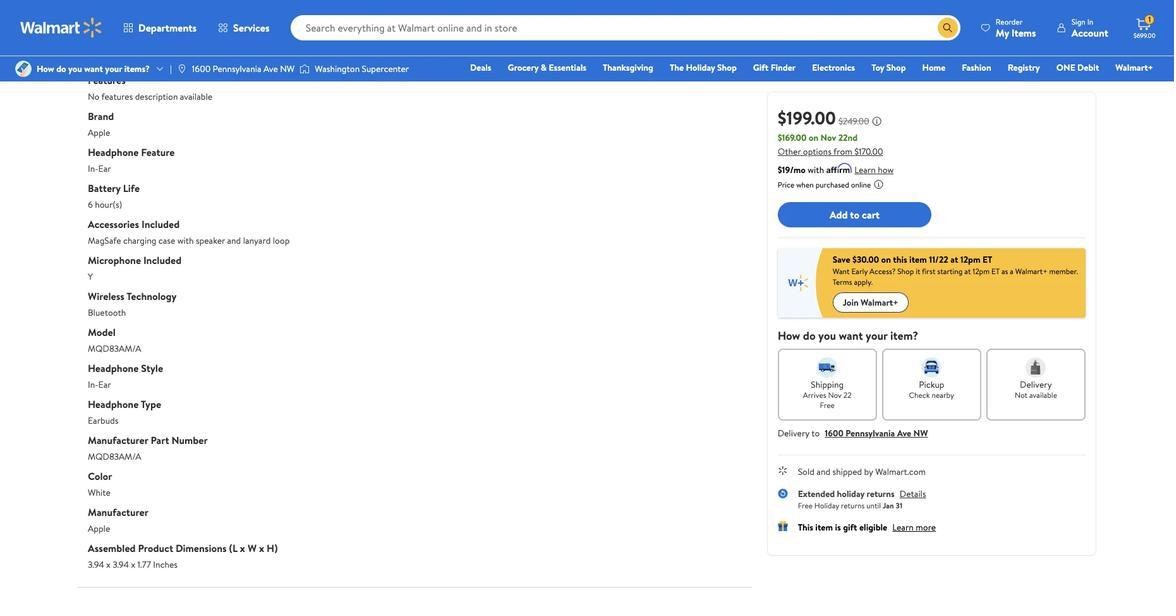 Task type: locate. For each thing, give the bounding box(es) containing it.
want down join
[[839, 328, 863, 344]]

2 horizontal spatial  image
[[300, 63, 310, 75]]

is
[[836, 522, 841, 534]]

ave
[[264, 63, 278, 75], [898, 427, 912, 440]]

product
[[138, 542, 173, 556]]

learn up online
[[855, 164, 876, 176]]

0 horizontal spatial 3.94
[[88, 559, 104, 572]]

0 vertical spatial walmart+
[[1116, 61, 1154, 74]]

1 vertical spatial holiday
[[815, 500, 840, 511]]

at right 11/22 at top right
[[951, 254, 959, 266]]

1 horizontal spatial available
[[1030, 390, 1058, 401]]

0 vertical spatial apple
[[88, 127, 110, 139]]

walmart+ down apply.
[[861, 297, 899, 309]]

0 horizontal spatial delivery
[[778, 427, 810, 440]]

type
[[117, 38, 138, 51], [141, 398, 161, 412]]

it
[[916, 266, 921, 277]]

0 vertical spatial nov
[[821, 132, 837, 144]]

3.94
[[88, 559, 104, 572], [113, 559, 129, 572]]

1 vertical spatial delivery
[[778, 427, 810, 440]]

extended
[[798, 488, 835, 501]]

ear up the earbuds
[[98, 379, 111, 392]]

free for shipping
[[820, 400, 835, 411]]

nov for 22nd
[[821, 132, 837, 144]]

nw down check
[[914, 427, 929, 440]]

1 vertical spatial learn
[[893, 522, 914, 534]]

1 mqd83am/a from the top
[[88, 343, 141, 356]]

nov left '22'
[[829, 390, 842, 401]]

fashion link
[[957, 61, 998, 75]]

casual
[[88, 19, 113, 31]]

0 horizontal spatial 1600
[[192, 63, 211, 75]]

purchased
[[816, 180, 850, 190]]

0 horizontal spatial on
[[809, 132, 819, 144]]

how
[[37, 63, 54, 75], [778, 328, 801, 344]]

starting
[[938, 266, 963, 277]]

item left is
[[816, 522, 833, 534]]

washington
[[315, 63, 360, 75]]

nov
[[821, 132, 837, 144], [829, 390, 842, 401]]

nov up the other options from $170.00 button
[[821, 132, 837, 144]]

1 vertical spatial manufacturer
[[88, 506, 149, 520]]

1 vertical spatial ear
[[98, 379, 111, 392]]

0 horizontal spatial you
[[68, 63, 82, 75]]

1 vertical spatial 1600
[[825, 427, 844, 440]]

manufacturer down the earbuds
[[88, 434, 148, 448]]

1 horizontal spatial how
[[778, 328, 801, 344]]

sold
[[798, 466, 815, 479]]

0 vertical spatial nw
[[280, 63, 295, 75]]

1 horizontal spatial nw
[[914, 427, 929, 440]]

1 horizontal spatial holiday
[[815, 500, 840, 511]]

type down listening
[[117, 38, 138, 51]]

1 horizontal spatial to
[[851, 208, 860, 222]]

2 vertical spatial headphone
[[88, 398, 139, 412]]

learn inside button
[[855, 164, 876, 176]]

1 vertical spatial apple
[[88, 523, 110, 536]]

to left cart
[[851, 208, 860, 222]]

with right case
[[177, 235, 194, 248]]

details button
[[900, 488, 927, 501]]

x right the "(l"
[[240, 542, 245, 556]]

free inside shipping arrives nov 22 free
[[820, 400, 835, 411]]

1600 down shipping arrives nov 22 free
[[825, 427, 844, 440]]

returns left 31
[[867, 488, 895, 501]]

0 horizontal spatial your
[[105, 63, 122, 75]]

grocery
[[508, 61, 539, 74]]

pennsylvania up by
[[846, 427, 896, 440]]

1 horizontal spatial item
[[910, 254, 927, 266]]

1 vertical spatial on
[[882, 254, 891, 266]]

0 vertical spatial and
[[227, 235, 241, 248]]

join walmart+
[[843, 297, 899, 309]]

and right sold
[[817, 466, 831, 479]]

your
[[105, 63, 122, 75], [866, 328, 888, 344]]

your left "item?"
[[866, 328, 888, 344]]

details
[[900, 488, 927, 501]]

0 horizontal spatial nw
[[280, 63, 295, 75]]

available inside recommended use casual listening power type battery features no features description available brand apple headphone feature in-ear battery life 6 hour(s) accessories included magsafe charging case with speaker and lanyard loop microphone included y wireless technology bluetooth model mqd83am/a headphone style in-ear headphone type earbuds manufacturer part number mqd83am/a color white manufacturer apple assembled product dimensions (l x w x h) 3.94 x 3.94 x 1.77 inches
[[180, 91, 213, 103]]

type down style
[[141, 398, 161, 412]]

on left this
[[882, 254, 891, 266]]

$19/mo with
[[778, 164, 825, 176]]

available right not
[[1030, 390, 1058, 401]]

available
[[180, 91, 213, 103], [1030, 390, 1058, 401]]

free up this
[[798, 500, 813, 511]]

22nd
[[839, 132, 858, 144]]

0 horizontal spatial holiday
[[686, 61, 716, 74]]

how down walmart image
[[37, 63, 54, 75]]

in- up the earbuds
[[88, 379, 98, 392]]

0 vertical spatial type
[[117, 38, 138, 51]]

1 vertical spatial how
[[778, 328, 801, 344]]

available inside delivery not available
[[1030, 390, 1058, 401]]

mqd83am/a down model
[[88, 343, 141, 356]]

 image
[[15, 61, 32, 77], [300, 63, 310, 75], [177, 64, 187, 74]]

you for how do you want your item?
[[819, 328, 837, 344]]

1 $699.00
[[1134, 14, 1156, 40]]

learn down 31
[[893, 522, 914, 534]]

add to cart button
[[778, 202, 932, 228]]

0 vertical spatial item
[[910, 254, 927, 266]]

0 vertical spatial on
[[809, 132, 819, 144]]

$169.00
[[778, 132, 807, 144]]

0 horizontal spatial do
[[56, 63, 66, 75]]

0 horizontal spatial and
[[227, 235, 241, 248]]

free for extended
[[798, 500, 813, 511]]

first
[[923, 266, 936, 277]]

with inside recommended use casual listening power type battery features no features description available brand apple headphone feature in-ear battery life 6 hour(s) accessories included magsafe charging case with speaker and lanyard loop microphone included y wireless technology bluetooth model mqd83am/a headphone style in-ear headphone type earbuds manufacturer part number mqd83am/a color white manufacturer apple assembled product dimensions (l x w x h) 3.94 x 3.94 x 1.77 inches
[[177, 235, 194, 248]]

apple up assembled
[[88, 523, 110, 536]]

access?
[[870, 266, 896, 277]]

0 horizontal spatial available
[[180, 91, 213, 103]]

holiday
[[838, 488, 865, 501]]

0 vertical spatial battery
[[88, 55, 117, 67]]

speaker
[[196, 235, 225, 248]]

and inside recommended use casual listening power type battery features no features description available brand apple headphone feature in-ear battery life 6 hour(s) accessories included magsafe charging case with speaker and lanyard loop microphone included y wireless technology bluetooth model mqd83am/a headphone style in-ear headphone type earbuds manufacturer part number mqd83am/a color white manufacturer apple assembled product dimensions (l x w x h) 3.94 x 3.94 x 1.77 inches
[[227, 235, 241, 248]]

how for how do you want your items?
[[37, 63, 54, 75]]

not
[[1015, 390, 1028, 401]]

1 headphone from the top
[[88, 146, 139, 160]]

1 vertical spatial in-
[[88, 379, 98, 392]]

other
[[778, 145, 801, 158]]

search icon image
[[943, 23, 953, 33]]

use
[[156, 2, 173, 15]]

your for items?
[[105, 63, 122, 75]]

12pm right 11/22 at top right
[[961, 254, 981, 266]]

do down walmart image
[[56, 63, 66, 75]]

0 horizontal spatial want
[[84, 63, 103, 75]]

home
[[923, 61, 946, 74]]

1 horizontal spatial want
[[839, 328, 863, 344]]

shipping arrives nov 22 free
[[803, 379, 852, 411]]

0 horizontal spatial how
[[37, 63, 54, 75]]

1 vertical spatial your
[[866, 328, 888, 344]]

1 vertical spatial pennsylvania
[[846, 427, 896, 440]]

walmart+ down $699.00
[[1116, 61, 1154, 74]]

add
[[830, 208, 848, 222]]

your left items?
[[105, 63, 122, 75]]

0 vertical spatial how
[[37, 63, 54, 75]]

delivery down intent image for delivery
[[1021, 379, 1053, 391]]

available right description
[[180, 91, 213, 103]]

1 in- from the top
[[88, 163, 98, 175]]

2 battery from the top
[[88, 182, 121, 196]]

sign in account
[[1072, 16, 1109, 40]]

you up the 'intent image for shipping'
[[819, 328, 837, 344]]

1 horizontal spatial free
[[820, 400, 835, 411]]

delivery for to
[[778, 427, 810, 440]]

save $30.00 on this item 11/22 at 12pm et want early access? shop it first starting at 12pm et as a walmart+ member. terms apply.
[[833, 254, 1079, 288]]

1 vertical spatial walmart+
[[1016, 266, 1048, 277]]

from
[[834, 145, 853, 158]]

to inside button
[[851, 208, 860, 222]]

walmart+ right a
[[1016, 266, 1048, 277]]

1 vertical spatial available
[[1030, 390, 1058, 401]]

no
[[88, 91, 99, 103]]

pennsylvania down the services popup button
[[213, 63, 261, 75]]

manufacturer down white
[[88, 506, 149, 520]]

0 vertical spatial delivery
[[1021, 379, 1053, 391]]

gift finder link
[[748, 61, 802, 75]]

included down case
[[143, 254, 182, 268]]

sold and shipped by walmart.com
[[798, 466, 926, 479]]

0 vertical spatial want
[[84, 63, 103, 75]]

shop left it
[[898, 266, 914, 277]]

how down walmart plus image
[[778, 328, 801, 344]]

you left features
[[68, 63, 82, 75]]

save $30.00 on this item 11/22 at 12pm et element
[[833, 254, 993, 266]]

delivery inside delivery not available
[[1021, 379, 1053, 391]]

 image right |
[[177, 64, 187, 74]]

join
[[843, 297, 859, 309]]

manufacturer
[[88, 434, 148, 448], [88, 506, 149, 520]]

0 horizontal spatial ave
[[264, 63, 278, 75]]

shop right toy
[[887, 61, 906, 74]]

1 horizontal spatial your
[[866, 328, 888, 344]]

0 vertical spatial manufacturer
[[88, 434, 148, 448]]

0 vertical spatial available
[[180, 91, 213, 103]]

dimensions
[[176, 542, 227, 556]]

registry
[[1008, 61, 1041, 74]]

learn
[[855, 164, 876, 176], [893, 522, 914, 534]]

headphone down brand
[[88, 146, 139, 160]]

learn how button
[[855, 164, 894, 177]]

free down 'shipping'
[[820, 400, 835, 411]]

Search search field
[[291, 15, 961, 40]]

this item is gift eligible learn more
[[798, 522, 937, 534]]

 image down walmart image
[[15, 61, 32, 77]]

battery down power
[[88, 55, 117, 67]]

holiday up is
[[815, 500, 840, 511]]

home link
[[917, 61, 952, 75]]

3 headphone from the top
[[88, 398, 139, 412]]

to down arrives
[[812, 427, 820, 440]]

item inside save $30.00 on this item 11/22 at 12pm et want early access? shop it first starting at 12pm et as a walmart+ member. terms apply.
[[910, 254, 927, 266]]

nov inside $169.00 on nov 22nd other options from $170.00
[[821, 132, 837, 144]]

and left lanyard
[[227, 235, 241, 248]]

2 apple from the top
[[88, 523, 110, 536]]

eligible
[[860, 522, 888, 534]]

loop
[[273, 235, 290, 248]]

nw left washington
[[280, 63, 295, 75]]

1 manufacturer from the top
[[88, 434, 148, 448]]

mqd83am/a up the color
[[88, 451, 141, 464]]

1 horizontal spatial  image
[[177, 64, 187, 74]]

included up case
[[142, 218, 180, 232]]

nov for 22
[[829, 390, 842, 401]]

reorder
[[996, 16, 1023, 27]]

1 horizontal spatial returns
[[867, 488, 895, 501]]

holiday inside extended holiday returns details free holiday returns until jan 31
[[815, 500, 840, 511]]

|
[[170, 63, 172, 75]]

free inside extended holiday returns details free holiday returns until jan 31
[[798, 500, 813, 511]]

intent image for delivery image
[[1026, 358, 1047, 378]]

how
[[878, 164, 894, 176]]

0 vertical spatial you
[[68, 63, 82, 75]]

lanyard
[[243, 235, 271, 248]]

delivery up sold
[[778, 427, 810, 440]]

free
[[820, 400, 835, 411], [798, 500, 813, 511]]

do up 'shipping'
[[803, 328, 816, 344]]

holiday right the
[[686, 61, 716, 74]]

with up 'price when purchased online' at the top
[[808, 164, 825, 176]]

1 horizontal spatial ave
[[898, 427, 912, 440]]

price when purchased online
[[778, 180, 872, 190]]

1 vertical spatial mqd83am/a
[[88, 451, 141, 464]]

1 vertical spatial free
[[798, 500, 813, 511]]

delivery to 1600 pennsylvania ave nw
[[778, 427, 929, 440]]

1 vertical spatial headphone
[[88, 362, 139, 376]]

at right starting
[[965, 266, 971, 277]]

ave up walmart.com
[[898, 427, 912, 440]]

 image left washington
[[300, 63, 310, 75]]

on inside $169.00 on nov 22nd other options from $170.00
[[809, 132, 819, 144]]

want
[[833, 266, 850, 277]]

to for add
[[851, 208, 860, 222]]

items
[[1012, 26, 1037, 40]]

you for how do you want your items?
[[68, 63, 82, 75]]

0 vertical spatial learn
[[855, 164, 876, 176]]

do
[[56, 63, 66, 75], [803, 328, 816, 344]]

1 horizontal spatial on
[[882, 254, 891, 266]]

1 horizontal spatial delivery
[[1021, 379, 1053, 391]]

battery
[[88, 55, 117, 67], [88, 182, 121, 196]]

0 vertical spatial ear
[[98, 163, 111, 175]]

apple down brand
[[88, 127, 110, 139]]

headphone down model
[[88, 362, 139, 376]]

gift
[[844, 522, 858, 534]]

on up options in the top right of the page
[[809, 132, 819, 144]]

0 vertical spatial free
[[820, 400, 835, 411]]

0 vertical spatial mqd83am/a
[[88, 343, 141, 356]]

0 vertical spatial your
[[105, 63, 122, 75]]

0 horizontal spatial learn
[[855, 164, 876, 176]]

returns left until
[[841, 500, 865, 511]]

1 horizontal spatial walmart+
[[1016, 266, 1048, 277]]

0 horizontal spatial with
[[177, 235, 194, 248]]

want down power
[[84, 63, 103, 75]]

returns
[[867, 488, 895, 501], [841, 500, 865, 511]]

your for item?
[[866, 328, 888, 344]]

2 vertical spatial walmart+
[[861, 297, 899, 309]]

1 vertical spatial you
[[819, 328, 837, 344]]

1 vertical spatial type
[[141, 398, 161, 412]]

item right this
[[910, 254, 927, 266]]

legal information image
[[874, 180, 884, 190]]

learn more button
[[893, 522, 937, 534]]

12pm left "as"
[[973, 266, 990, 277]]

in-
[[88, 163, 98, 175], [88, 379, 98, 392]]

1 horizontal spatial you
[[819, 328, 837, 344]]

w
[[248, 542, 257, 556]]

want for item?
[[839, 328, 863, 344]]

nw
[[280, 63, 295, 75], [914, 427, 929, 440]]

intent image for shipping image
[[818, 358, 838, 378]]

1 vertical spatial ave
[[898, 427, 912, 440]]

as
[[1002, 266, 1009, 277]]

1 horizontal spatial 3.94
[[113, 559, 129, 572]]

0 vertical spatial holiday
[[686, 61, 716, 74]]

ave down services
[[264, 63, 278, 75]]

in- up 6
[[88, 163, 98, 175]]

1 vertical spatial to
[[812, 427, 820, 440]]

technology
[[127, 290, 177, 304]]

1600 pennsylvania ave nw
[[192, 63, 295, 75]]

shop
[[718, 61, 737, 74], [887, 61, 906, 74], [898, 266, 914, 277]]

battery up hour(s)
[[88, 182, 121, 196]]

ear up hour(s)
[[98, 163, 111, 175]]

1 vertical spatial want
[[839, 328, 863, 344]]

0 horizontal spatial to
[[812, 427, 820, 440]]

x
[[240, 542, 245, 556], [259, 542, 264, 556], [106, 559, 111, 572], [131, 559, 135, 572]]

1600 pennsylvania ave nw button
[[825, 427, 929, 440]]

1 vertical spatial nov
[[829, 390, 842, 401]]

1 vertical spatial and
[[817, 466, 831, 479]]

headphone up the earbuds
[[88, 398, 139, 412]]

1 horizontal spatial pennsylvania
[[846, 427, 896, 440]]

earbuds
[[88, 415, 119, 428]]

item?
[[891, 328, 919, 344]]

0 horizontal spatial  image
[[15, 61, 32, 77]]

0 vertical spatial included
[[142, 218, 180, 232]]

you
[[68, 63, 82, 75], [819, 328, 837, 344]]

0 vertical spatial in-
[[88, 163, 98, 175]]

nov inside shipping arrives nov 22 free
[[829, 390, 842, 401]]

jan
[[883, 500, 895, 511]]

to
[[851, 208, 860, 222], [812, 427, 820, 440]]

1600 right |
[[192, 63, 211, 75]]

want for items?
[[84, 63, 103, 75]]

with
[[808, 164, 825, 176], [177, 235, 194, 248]]

delivery
[[1021, 379, 1053, 391], [778, 427, 810, 440]]

1 apple from the top
[[88, 127, 110, 139]]

how for how do you want your item?
[[778, 328, 801, 344]]



Task type: vqa. For each thing, say whether or not it's contained in the screenshot.
How do you want your items?
yes



Task type: describe. For each thing, give the bounding box(es) containing it.
1 horizontal spatial type
[[141, 398, 161, 412]]

walmart image
[[20, 18, 102, 38]]

power
[[88, 38, 115, 51]]

listening
[[115, 19, 149, 31]]

1.77
[[137, 559, 151, 572]]

0 horizontal spatial returns
[[841, 500, 865, 511]]

cart
[[863, 208, 880, 222]]

1 horizontal spatial with
[[808, 164, 825, 176]]

6
[[88, 199, 93, 211]]

$30.00
[[853, 254, 880, 266]]

features
[[101, 91, 133, 103]]

a
[[1011, 266, 1014, 277]]

registry link
[[1003, 61, 1046, 75]]

 image for how
[[15, 61, 32, 77]]

save
[[833, 254, 851, 266]]

walmart plus image
[[778, 248, 823, 318]]

$249.00
[[839, 115, 870, 128]]

2 headphone from the top
[[88, 362, 139, 376]]

2 ear from the top
[[98, 379, 111, 392]]

Walmart Site-Wide search field
[[291, 15, 961, 40]]

22
[[844, 390, 852, 401]]

to for delivery
[[812, 427, 820, 440]]

0 horizontal spatial type
[[117, 38, 138, 51]]

color
[[88, 470, 112, 484]]

shop left gift
[[718, 61, 737, 74]]

1 vertical spatial included
[[143, 254, 182, 268]]

assembled
[[88, 542, 136, 556]]

toy
[[872, 61, 885, 74]]

finder
[[771, 61, 796, 74]]

apply.
[[855, 277, 873, 288]]

0 horizontal spatial walmart+
[[861, 297, 899, 309]]

toy shop
[[872, 61, 906, 74]]

description
[[135, 91, 178, 103]]

how do you want your items?
[[37, 63, 150, 75]]

shop inside save $30.00 on this item 11/22 at 12pm et want early access? shop it first starting at 12pm et as a walmart+ member. terms apply.
[[898, 266, 914, 277]]

h)
[[267, 542, 278, 556]]

intent image for pickup image
[[922, 358, 942, 378]]

recommended
[[88, 2, 154, 15]]

arrives
[[803, 390, 827, 401]]

on inside save $30.00 on this item 11/22 at 12pm et want early access? shop it first starting at 12pm et as a walmart+ member. terms apply.
[[882, 254, 891, 266]]

2 in- from the top
[[88, 379, 98, 392]]

items?
[[124, 63, 150, 75]]

reorder my items
[[996, 16, 1037, 40]]

wireless
[[88, 290, 124, 304]]

1 ear from the top
[[98, 163, 111, 175]]

check
[[910, 390, 931, 401]]

delivery for not
[[1021, 379, 1053, 391]]

account
[[1072, 26, 1109, 40]]

learn how
[[855, 164, 894, 176]]

walmart+ inside save $30.00 on this item 11/22 at 12pm et want early access? shop it first starting at 12pm et as a walmart+ member. terms apply.
[[1016, 266, 1048, 277]]

gift finder
[[754, 61, 796, 74]]

life
[[123, 182, 140, 196]]

nearby
[[932, 390, 955, 401]]

0 horizontal spatial item
[[816, 522, 833, 534]]

(l
[[229, 542, 238, 556]]

2 mqd83am/a from the top
[[88, 451, 141, 464]]

join walmart+ link
[[833, 293, 909, 313]]

electronics
[[813, 61, 856, 74]]

feature
[[141, 146, 175, 160]]

x right w
[[259, 542, 264, 556]]

do for how do you want your item?
[[803, 328, 816, 344]]

deals link
[[465, 61, 497, 75]]

accessories
[[88, 218, 139, 232]]

extended holiday returns details free holiday returns until jan 31
[[798, 488, 927, 511]]

how do you want your item?
[[778, 328, 919, 344]]

early
[[852, 266, 868, 277]]

0 vertical spatial pennsylvania
[[213, 63, 261, 75]]

deals
[[470, 61, 492, 74]]

walmart+ link
[[1111, 61, 1160, 75]]

add to cart
[[830, 208, 880, 222]]

1 3.94 from the left
[[88, 559, 104, 572]]

departments button
[[113, 13, 207, 43]]

electronics link
[[807, 61, 861, 75]]

options
[[804, 145, 832, 158]]

one
[[1057, 61, 1076, 74]]

$169.00 on nov 22nd other options from $170.00
[[778, 132, 884, 158]]

by
[[865, 466, 874, 479]]

thanksgiving
[[603, 61, 654, 74]]

hour(s)
[[95, 199, 122, 211]]

thanksgiving link
[[598, 61, 659, 75]]

do for how do you want your items?
[[56, 63, 66, 75]]

1 battery from the top
[[88, 55, 117, 67]]

&
[[541, 61, 547, 74]]

x down assembled
[[106, 559, 111, 572]]

gifting made easy image
[[778, 522, 788, 532]]

 image for 1600
[[177, 64, 187, 74]]

my
[[996, 26, 1010, 40]]

2 manufacturer from the top
[[88, 506, 149, 520]]

in
[[1088, 16, 1094, 27]]

until
[[867, 500, 882, 511]]

0 vertical spatial 1600
[[192, 63, 211, 75]]

services button
[[207, 13, 281, 43]]

1 vertical spatial nw
[[914, 427, 929, 440]]

online
[[852, 180, 872, 190]]

terms
[[833, 277, 853, 288]]

0 vertical spatial ave
[[264, 63, 278, 75]]

grocery & essentials link
[[502, 61, 592, 75]]

toy shop link
[[866, 61, 912, 75]]

0 horizontal spatial at
[[951, 254, 959, 266]]

$699.00
[[1134, 31, 1156, 40]]

fashion
[[963, 61, 992, 74]]

case
[[159, 235, 175, 248]]

one debit
[[1057, 61, 1100, 74]]

1 horizontal spatial 1600
[[825, 427, 844, 440]]

magsafe
[[88, 235, 121, 248]]

number
[[172, 434, 208, 448]]

2 horizontal spatial walmart+
[[1116, 61, 1154, 74]]

2 3.94 from the left
[[113, 559, 129, 572]]

1
[[1149, 14, 1152, 25]]

affirm image
[[827, 163, 852, 173]]

learn more about strikethrough prices image
[[872, 116, 882, 126]]

microphone
[[88, 254, 141, 268]]

1 horizontal spatial learn
[[893, 522, 914, 534]]

1 horizontal spatial at
[[965, 266, 971, 277]]

washington supercenter
[[315, 63, 409, 75]]

when
[[797, 180, 814, 190]]

inches
[[153, 559, 178, 572]]

member.
[[1050, 266, 1079, 277]]

services
[[233, 21, 270, 35]]

the
[[670, 61, 684, 74]]

 image for washington
[[300, 63, 310, 75]]

x left 1.77
[[131, 559, 135, 572]]



